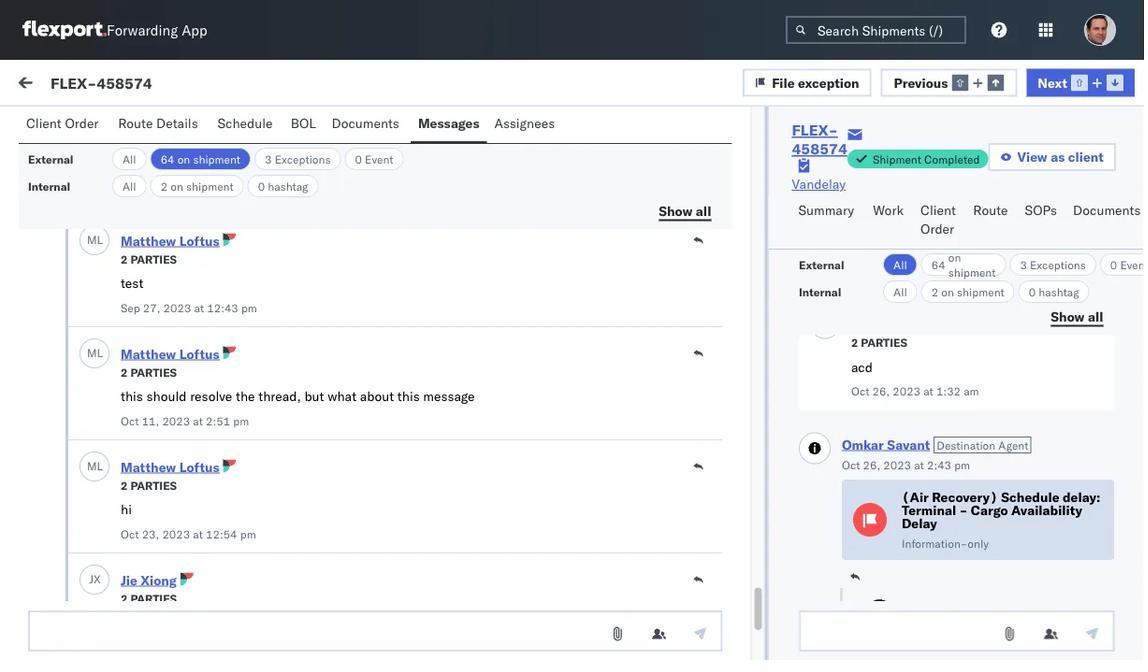 Task type: describe. For each thing, give the bounding box(es) containing it.
1 horizontal spatial 64 on shipment
[[931, 250, 995, 279]]

2 inside 2 parties acd oct 26, 2023 at 1:32 am
[[851, 336, 858, 350]]

2 parties button for 27,
[[121, 251, 177, 267]]

0 horizontal spatial client
[[26, 115, 62, 131]]

j for jason-
[[90, 120, 94, 134]]

list
[[275, 119, 298, 135]]

oct 11, 2023 at 2:51 pm
[[121, 414, 249, 429]]

shipment down 1854269
[[948, 265, 995, 279]]

messages
[[418, 115, 480, 131]]

zhao
[[193, 120, 224, 136]]

1 vertical spatial client order button
[[913, 194, 966, 249]]

2023 inside 2 parties acd oct 26, 2023 at 1:32 am
[[892, 385, 920, 399]]

26, for oct 26, 2023, 2:46 pm pdt
[[414, 432, 434, 448]]

work button
[[866, 194, 913, 249]]

bol
[[291, 115, 316, 131]]

0 horizontal spatial client order button
[[19, 107, 111, 143]]

import work
[[139, 77, 212, 93]]

as
[[1051, 149, 1065, 165]]

at inside jason-test zhao destination agent 2 parties @hiahiahia again (edited)  jul 12, 2023 at 6:56 pm
[[238, 188, 248, 202]]

matthew loftus button for hi
[[121, 459, 219, 476]]

1 vertical spatial 3
[[1020, 258, 1027, 272]]

route details
[[118, 115, 198, 131]]

all down the @hiahiahia
[[123, 179, 136, 193]]

on up the 1366815
[[941, 285, 954, 299]]

all button left jul
[[112, 175, 147, 197]]

oct inside 2 parties acd oct 26, 2023 at 1:32 am
[[851, 385, 869, 399]]

2023 inside jason-test zhao destination agent 2 parties @hiahiahia again (edited)  jul 12, 2023 at 6:56 pm
[[207, 188, 235, 202]]

0 horizontal spatial show all
[[659, 203, 711, 219]]

oct 26, 2023, 4:00 pm pdt
[[389, 226, 556, 242]]

time
[[390, 162, 415, 176]]

external (1)
[[30, 119, 107, 135]]

- for flex- 1854269
[[635, 226, 643, 242]]

should
[[146, 389, 187, 405]]

great
[[109, 580, 139, 596]]

23,
[[142, 528, 159, 542]]

omkar up warehouse
[[91, 510, 130, 527]]

0 vertical spatial 3 exceptions
[[265, 152, 331, 166]]

2 parties button for zhao
[[121, 138, 177, 154]]

on left '12,'
[[171, 179, 183, 193]]

savant up 23,
[[134, 510, 174, 527]]

shipment up the 1366815
[[957, 285, 1004, 299]]

1 vertical spatial delay
[[245, 543, 280, 559]]

message
[[423, 389, 475, 405]]

1 horizontal spatial order
[[921, 221, 954, 237]]

0 horizontal spatial flex- 458574
[[792, 121, 848, 158]]

flexport. image
[[22, 21, 107, 39]]

1 this from the left
[[121, 389, 143, 405]]

next
[[1038, 74, 1068, 91]]

omkar savant for oct 26, 2023, 2:45 pm pdt
[[91, 510, 174, 527]]

- for flex- 458574
[[635, 544, 643, 560]]

commendation
[[128, 234, 217, 250]]

2 this from the left
[[398, 389, 420, 405]]

exception: warehouse devan delay
[[59, 543, 280, 559]]

pm inside @matthew loftus @jie xiong test oct 24, 2023 at 2:32 pm
[[233, 641, 249, 655]]

savant inside button
[[134, 632, 174, 648]]

1 horizontal spatial show all
[[1051, 308, 1103, 325]]

bol button
[[283, 107, 324, 143]]

destination inside the omkar savant destination agent oct 26, 2023 at 2:43 pm
[[936, 438, 995, 452]]

on down test
[[177, 152, 190, 166]]

2 matthew loftus from the top
[[121, 346, 219, 363]]

pm inside jason-test zhao destination agent 2 parties @hiahiahia again (edited)  jul 12, 2023 at 6:56 pm
[[278, 188, 294, 202]]

established,
[[56, 599, 129, 615]]

0 horizontal spatial exceptions
[[275, 152, 331, 166]]

this
[[56, 580, 81, 596]]

we
[[132, 599, 149, 615]]

oct down about
[[389, 432, 410, 448]]

0 vertical spatial 458574
[[97, 73, 152, 92]]

omkar savant inside button
[[91, 632, 174, 648]]

2:51
[[206, 414, 230, 429]]

0 horizontal spatial your
[[153, 346, 178, 363]]

hold
[[249, 440, 279, 456]]

omkar inside the omkar savant destination agent oct 26, 2023 at 2:43 pm
[[842, 436, 884, 453]]

oct left 2:45
[[389, 544, 410, 560]]

at inside 2 parties acd oct 26, 2023 at 1:32 am
[[923, 385, 933, 399]]

@jie
[[234, 615, 261, 632]]

1 vertical spatial 458574
[[792, 139, 848, 158]]

(1)
[[82, 119, 107, 135]]

parties for sep 27, 2023 at 12:43 pm
[[130, 253, 177, 267]]

2 parties button for 23,
[[121, 477, 177, 494]]

3:30
[[477, 329, 506, 345]]

item/shipment
[[951, 162, 1028, 176]]

2 left we
[[121, 592, 128, 606]]

vandelay
[[792, 176, 846, 192]]

flex- 1366815
[[881, 329, 977, 345]]

2 m l from the top
[[87, 347, 103, 361]]

jie xiong
[[121, 573, 177, 589]]

2 vertical spatial external
[[798, 258, 844, 272]]

oct inside the omkar savant destination agent oct 26, 2023 at 2:43 pm
[[842, 458, 860, 472]]

oct left 11,
[[121, 414, 139, 429]]

savant inside the omkar savant destination agent oct 26, 2023 at 2:43 pm
[[887, 436, 930, 453]]

all up flex- 1366815
[[893, 285, 907, 299]]

oct 26, 2023, 3:30 pm pdt
[[389, 329, 556, 345]]

pm right 2:51
[[233, 414, 249, 429]]

pm inside hi oct 23, 2023 at 12:54 pm
[[240, 528, 256, 542]]

- inside (air recovery) schedule delay: terminal - cargo availability delay information-only
[[959, 502, 967, 519]]

a inside i am filing a commendation report to improve your morale!
[[118, 234, 125, 250]]

0 vertical spatial omkar savant button
[[842, 436, 930, 453]]

will
[[152, 599, 173, 615]]

0 vertical spatial all
[[696, 203, 711, 219]]

2 up hi
[[121, 479, 128, 493]]

import
[[139, 77, 178, 93]]

27,
[[143, 301, 160, 315]]

savant up commendation
[[134, 202, 174, 218]]

at left 2:51
[[193, 414, 203, 429]]

2 parties for @matthew
[[121, 592, 177, 606]]

destination inside jason-test zhao destination agent 2 parties @hiahiahia again (edited)  jul 12, 2023 at 6:56 pm
[[231, 121, 290, 135]]

pm for 3:30
[[509, 329, 529, 345]]

partnership.
[[281, 599, 354, 615]]

m for test
[[87, 233, 97, 247]]

only
[[967, 537, 989, 551]]

2 left jul
[[161, 179, 168, 193]]

shipment down zhao
[[193, 152, 241, 166]]

j for @matthew
[[89, 573, 94, 587]]

forwarding app link
[[22, 21, 207, 39]]

26, for oct 26, 2023, 3:30 pm pdt
[[414, 329, 434, 345]]

- for flex- 1366815
[[635, 329, 643, 345]]

hi
[[121, 502, 132, 518]]

oct inside hi oct 23, 2023 at 12:54 pm
[[121, 528, 139, 542]]

x
[[94, 573, 101, 587]]

2 right morale!
[[121, 253, 128, 267]]

1 horizontal spatial show
[[1051, 308, 1084, 325]]

completed
[[924, 152, 980, 166]]

all button down jason-
[[112, 148, 147, 170]]

summary button
[[791, 194, 866, 249]]

but
[[304, 389, 324, 405]]

2:32
[[206, 641, 230, 655]]

0 vertical spatial 3
[[265, 152, 272, 166]]

your inside i am filing a commendation report to improve your morale!
[[325, 234, 351, 250]]

2 parties for test
[[121, 253, 177, 267]]

hashtag for all button to the left of jul
[[268, 179, 308, 193]]

24,
[[142, 641, 159, 655]]

jie
[[121, 573, 137, 589]]

next button
[[1027, 69, 1135, 97]]

message for message list
[[217, 119, 272, 135]]

show all button for all button above flex- 1366815
[[1039, 303, 1114, 331]]

pm for 2:45
[[509, 544, 529, 560]]

customs
[[191, 440, 246, 456]]

all down jason-
[[123, 152, 136, 166]]

shipment down again
[[186, 179, 234, 193]]

l for hi
[[97, 460, 103, 474]]

l for test
[[97, 233, 103, 247]]

0 horizontal spatial documents button
[[324, 107, 411, 143]]

at inside @matthew loftus @jie xiong test oct 24, 2023 at 2:32 pm
[[193, 641, 203, 655]]

route button
[[966, 194, 1018, 249]]

2023 inside the omkar savant destination agent oct 26, 2023 at 2:43 pm
[[883, 458, 911, 472]]

message list button
[[210, 110, 306, 147]]

jason-test zhao button
[[121, 120, 224, 136]]

savant down should on the left bottom of the page
[[134, 407, 174, 424]]

matthew for test
[[121, 233, 176, 249]]

2:43
[[927, 458, 951, 472]]

jul
[[170, 188, 184, 202]]

this is a great deal and established, we will create a lucrative partnership.
[[56, 580, 354, 615]]

z
[[94, 120, 100, 134]]

0 horizontal spatial 64
[[161, 152, 175, 166]]

2023, for 2:45
[[437, 544, 474, 560]]

1 vertical spatial 64
[[931, 258, 945, 272]]

1 vertical spatial external
[[28, 152, 73, 166]]

delay:
[[1062, 489, 1100, 506]]

0 event for show all button corresponding to all button above flex- 1366815
[[1110, 258, 1144, 272]]

2 l from the top
[[97, 347, 103, 361]]

view as client
[[1018, 149, 1104, 165]]

6:56
[[251, 188, 276, 202]]

1366815
[[921, 329, 977, 345]]

work for my
[[54, 72, 102, 98]]

hi oct 23, 2023 at 12:54 pm
[[121, 502, 256, 542]]

1 horizontal spatial event
[[1120, 258, 1144, 272]]

summary
[[798, 202, 854, 218]]

oct down time
[[389, 226, 410, 242]]

2 matthew from the top
[[121, 346, 176, 363]]

omkar up floats
[[91, 314, 130, 330]]

about
[[360, 389, 394, 405]]

@jie xiong button
[[234, 615, 300, 632]]

create
[[176, 599, 213, 615]]

test sep 27, 2023 at 12:43 pm
[[121, 276, 257, 315]]

(air recovery) schedule delay: terminal - cargo availability delay information-only
[[901, 489, 1100, 551]]

type
[[282, 440, 312, 456]]

related work item/shipment
[[882, 162, 1028, 176]]

0 horizontal spatial event
[[365, 152, 393, 166]]

xiong inside @matthew loftus @jie xiong test oct 24, 2023 at 2:32 pm
[[264, 615, 300, 632]]

all button up flex- 1366815
[[883, 281, 917, 303]]

1 vertical spatial a
[[98, 580, 105, 596]]

@matthew loftus button
[[121, 615, 230, 632]]

2 down floats
[[121, 366, 128, 380]]

internal (0)
[[125, 119, 199, 135]]

pm for 4:00
[[509, 226, 529, 242]]

previous button
[[881, 69, 1017, 97]]

@matthew loftus @jie xiong test oct 24, 2023 at 2:32 pm
[[121, 615, 330, 655]]

whatever
[[56, 346, 112, 363]]

at inside test sep 27, 2023 at 12:43 pm
[[194, 301, 204, 315]]

0 horizontal spatial order
[[65, 115, 99, 131]]

0 vertical spatial client order
[[26, 115, 99, 131]]

jason-
[[121, 120, 164, 136]]

2 parties button up acd on the right bottom
[[851, 334, 907, 350]]

2:45
[[477, 544, 506, 560]]

26, for oct 26, 2023, 4:00 pm pdt
[[414, 226, 434, 242]]

flex- 2271801
[[881, 432, 977, 448]]

sops button
[[1018, 194, 1066, 249]]

(edited)
[[121, 188, 167, 202]]

loftus for oct 23, 2023 at 12:54 pm
[[179, 459, 219, 476]]

2023 inside hi oct 23, 2023 at 12:54 pm
[[162, 528, 190, 542]]

2 up flex- 1366815
[[931, 285, 938, 299]]

assignees button
[[487, 107, 566, 143]]

on inside "64 on shipment"
[[948, 250, 961, 264]]

schedule button
[[210, 107, 283, 143]]

2023, for 4:00
[[437, 226, 474, 242]]

all button down the flex- 1854269
[[883, 254, 917, 276]]

0 hashtag for all button to the left of jul
[[258, 179, 308, 193]]

pdt for oct 26, 2023, 3:30 pm pdt
[[532, 329, 556, 345]]

my
[[19, 72, 48, 98]]

exception: for exception: warehouse devan delay
[[59, 543, 126, 559]]

1 vertical spatial documents button
[[1066, 194, 1144, 249]]

oct inside @matthew loftus @jie xiong test oct 24, 2023 at 2:32 pm
[[121, 641, 139, 655]]

1 vertical spatial flex- 458574
[[881, 544, 969, 560]]

am inside i am filing a commendation report to improve your morale!
[[63, 234, 81, 250]]

j z
[[90, 120, 100, 134]]



Task type: vqa. For each thing, say whether or not it's contained in the screenshot.
Ocean
no



Task type: locate. For each thing, give the bounding box(es) containing it.
schedule left list
[[217, 115, 273, 131]]

0 horizontal spatial message
[[58, 162, 103, 176]]

1 2 parties from the top
[[121, 253, 177, 267]]

show all button for all button to the left of jul
[[648, 197, 723, 225]]

2023 inside @matthew loftus @jie xiong test oct 24, 2023 at 2:32 pm
[[162, 641, 190, 655]]

1 l from the top
[[97, 233, 103, 247]]

1 horizontal spatial 3 exceptions
[[1020, 258, 1085, 272]]

devan
[[202, 543, 241, 559]]

test
[[121, 276, 143, 292], [307, 615, 330, 632]]

parties up acd on the right bottom
[[861, 336, 907, 350]]

1 vertical spatial route
[[973, 202, 1008, 218]]

2 up acd on the right bottom
[[851, 336, 858, 350]]

1854269
[[921, 226, 977, 242]]

26, inside the omkar savant destination agent oct 26, 2023 at 2:43 pm
[[863, 458, 880, 472]]

resize handle column header for message
[[358, 156, 380, 661]]

omkar savant down @matthew
[[91, 632, 174, 648]]

0 vertical spatial l
[[97, 233, 103, 247]]

2 vertical spatial matthew
[[121, 459, 176, 476]]

parties down commendation
[[130, 253, 177, 267]]

0 hashtag up improve
[[258, 179, 308, 193]]

pm right 12:54
[[240, 528, 256, 542]]

the
[[236, 389, 255, 405]]

your
[[325, 234, 351, 250], [153, 346, 178, 363]]

0 vertical spatial delay
[[901, 516, 937, 532]]

flex- for oct 26, 2023, 2:46 pm pdt
[[881, 432, 921, 448]]

shipment completed
[[873, 152, 980, 166]]

1 horizontal spatial am
[[963, 385, 979, 399]]

file exception
[[772, 74, 859, 91]]

64 on shipment
[[161, 152, 241, 166], [931, 250, 995, 279]]

schedule inside button
[[217, 115, 273, 131]]

related
[[882, 162, 921, 176]]

m
[[87, 233, 97, 247], [87, 347, 97, 361], [87, 460, 97, 474]]

1 horizontal spatial exceptions
[[1029, 258, 1085, 272]]

oct left 23,
[[121, 528, 139, 542]]

client
[[26, 115, 62, 131], [921, 202, 956, 218]]

pm right 2:32
[[233, 641, 249, 655]]

2 omkar savant from the top
[[91, 314, 174, 330]]

matthew loftus for hi
[[121, 459, 219, 476]]

2 pm from the top
[[509, 329, 529, 345]]

pdt for oct 26, 2023, 2:45 pm pdt
[[532, 544, 556, 560]]

jason-test zhao destination agent 2 parties @hiahiahia again (edited)  jul 12, 2023 at 6:56 pm
[[121, 120, 323, 202]]

flex- 458574 up the vandelay
[[792, 121, 848, 158]]

1 horizontal spatial 0 event
[[1110, 258, 1144, 272]]

458574 up the vandelay
[[792, 139, 848, 158]]

agent
[[293, 121, 323, 135], [998, 438, 1028, 452]]

1 m l from the top
[[87, 233, 103, 247]]

3 2 parties from the top
[[121, 479, 177, 493]]

all down the flex- 1854269
[[893, 258, 907, 272]]

parties for oct 23, 2023 at 12:54 pm
[[130, 479, 177, 493]]

11,
[[142, 414, 159, 429]]

0 horizontal spatial delay
[[245, 543, 280, 559]]

omkar savant
[[91, 202, 174, 218], [91, 314, 174, 330], [91, 407, 174, 424], [91, 510, 174, 527], [91, 632, 174, 648]]

1:32
[[936, 385, 960, 399]]

loftus inside @matthew loftus @jie xiong test oct 24, 2023 at 2:32 pm
[[190, 615, 230, 632]]

1 omkar savant from the top
[[91, 202, 174, 218]]

internal for all button under the flex- 1854269
[[798, 285, 841, 299]]

1 vertical spatial 3 exceptions
[[1020, 258, 1085, 272]]

omkar up "filing"
[[91, 202, 130, 218]]

pm right 2:46
[[509, 432, 529, 448]]

3 pm from the top
[[509, 432, 529, 448]]

work for related
[[924, 162, 949, 176]]

schedule
[[217, 115, 273, 131], [1001, 489, 1059, 506]]

1 vertical spatial m l
[[87, 347, 103, 361]]

floats
[[116, 346, 149, 363]]

client down my
[[26, 115, 62, 131]]

matthew down the unknown
[[121, 459, 176, 476]]

am right the i
[[63, 234, 81, 250]]

route inside route details button
[[118, 115, 153, 131]]

route
[[118, 115, 153, 131], [973, 202, 1008, 218]]

1 horizontal spatial client order
[[921, 202, 956, 237]]

resolve
[[190, 389, 232, 405]]

test up sep
[[121, 276, 143, 292]]

0 vertical spatial documents button
[[324, 107, 411, 143]]

flex-458574
[[51, 73, 152, 92]]

l left floats
[[97, 347, 103, 361]]

what
[[328, 389, 357, 405]]

vandelay link
[[792, 175, 846, 194]]

exception: for exception: unknown customs hold type
[[59, 440, 126, 456]]

12:54
[[206, 528, 237, 542]]

0 vertical spatial m l
[[87, 233, 103, 247]]

improve
[[275, 234, 322, 250]]

0 horizontal spatial show
[[659, 203, 693, 219]]

2 parties down whatever floats your boat! waka
[[121, 366, 177, 380]]

1 horizontal spatial show all button
[[1039, 303, 1114, 331]]

pdt right 3:30
[[532, 329, 556, 345]]

at left '12:43'
[[194, 301, 204, 315]]

4 pm from the top
[[509, 544, 529, 560]]

pdt for oct 26, 2023, 2:46 pm pdt
[[532, 432, 556, 448]]

26, down acd on the right bottom
[[872, 385, 889, 399]]

omkar down established,
[[91, 632, 130, 648]]

0 vertical spatial 2 on shipment
[[161, 179, 234, 193]]

3 omkar savant from the top
[[91, 407, 174, 424]]

loftus
[[179, 233, 219, 249], [179, 346, 219, 363], [179, 459, 219, 476], [190, 615, 230, 632]]

0 horizontal spatial schedule
[[217, 115, 273, 131]]

exception:
[[59, 440, 126, 456], [59, 543, 126, 559]]

flex- for oct 26, 2023, 2:45 pm pdt
[[881, 544, 921, 560]]

2 parties button down whatever floats your boat! waka
[[121, 364, 177, 380]]

loftus for sep 27, 2023 at 12:43 pm
[[179, 233, 219, 249]]

1 vertical spatial show
[[1051, 308, 1084, 325]]

pm inside test sep 27, 2023 at 12:43 pm
[[241, 301, 257, 315]]

0 horizontal spatial destination
[[231, 121, 290, 135]]

1 horizontal spatial 2 on shipment
[[931, 285, 1004, 299]]

0 event
[[355, 152, 393, 166], [1110, 258, 1144, 272]]

4 2023, from the top
[[437, 544, 474, 560]]

2 exception: from the top
[[59, 543, 126, 559]]

3 2023, from the top
[[437, 432, 474, 448]]

1 horizontal spatial a
[[118, 234, 125, 250]]

at left 6:56
[[238, 188, 248, 202]]

1 vertical spatial event
[[1120, 258, 1144, 272]]

0 horizontal spatial a
[[98, 580, 105, 596]]

parties down internal (0)
[[130, 139, 177, 153]]

1 matthew loftus button from the top
[[121, 233, 219, 249]]

4 omkar savant from the top
[[91, 510, 174, 527]]

shipment
[[873, 152, 922, 166]]

0 vertical spatial route
[[118, 115, 153, 131]]

route inside route button
[[973, 202, 1008, 218]]

5 omkar savant from the top
[[91, 632, 174, 648]]

0 horizontal spatial 458574
[[97, 73, 152, 92]]

0 horizontal spatial work
[[54, 72, 102, 98]]

agent inside the omkar savant destination agent oct 26, 2023 at 2:43 pm
[[998, 438, 1028, 452]]

0 vertical spatial matthew loftus
[[121, 233, 219, 249]]

0 vertical spatial 64 on shipment
[[161, 152, 241, 166]]

12,
[[187, 188, 205, 202]]

None text field
[[798, 611, 1114, 652]]

3 matthew from the top
[[121, 459, 176, 476]]

2 parties acd oct 26, 2023 at 1:32 am
[[851, 336, 979, 399]]

hashtag up improve
[[268, 179, 308, 193]]

flex- 1854269
[[881, 226, 977, 242]]

matthew for hi
[[121, 459, 176, 476]]

2 parties up hi
[[121, 479, 177, 493]]

(air
[[901, 489, 928, 506]]

1 matthew from the top
[[121, 233, 176, 249]]

4 resize handle column header from the left
[[1097, 156, 1119, 661]]

on down 1854269
[[948, 250, 961, 264]]

0 event for all button to the left of jul's show all button
[[355, 152, 393, 166]]

2 m from the top
[[87, 347, 97, 361]]

matthew loftus for test
[[121, 233, 219, 249]]

2 on shipment
[[161, 179, 234, 193], [931, 285, 1004, 299]]

0 vertical spatial 64
[[161, 152, 175, 166]]

hashtag for all button above flex- 1366815
[[1038, 285, 1079, 299]]

sops
[[1025, 202, 1057, 218]]

flex- for oct 26, 2023, 4:00 pm pdt
[[881, 226, 921, 242]]

1 vertical spatial 2 on shipment
[[931, 285, 1004, 299]]

1 vertical spatial all
[[1088, 308, 1103, 325]]

a right create
[[217, 599, 224, 615]]

2023 up exception: warehouse devan delay
[[162, 528, 190, 542]]

at inside the omkar savant destination agent oct 26, 2023 at 2:43 pm
[[914, 458, 924, 472]]

documents for the bottom documents button
[[1073, 202, 1141, 218]]

1 horizontal spatial route
[[973, 202, 1008, 218]]

2 2 parties from the top
[[121, 366, 177, 380]]

pdt right 4:00
[[532, 226, 556, 242]]

3 matthew loftus button from the top
[[121, 459, 219, 476]]

1 vertical spatial j
[[89, 573, 94, 587]]

2023 right 27,
[[163, 301, 191, 315]]

external left the (1)
[[30, 119, 79, 135]]

26, inside 2 parties acd oct 26, 2023 at 1:32 am
[[872, 385, 889, 399]]

0
[[355, 152, 362, 166], [258, 179, 265, 193], [1110, 258, 1117, 272], [1028, 285, 1035, 299]]

client order button
[[19, 107, 111, 143], [913, 194, 966, 249]]

at left 2:43
[[914, 458, 924, 472]]

2 2023, from the top
[[437, 329, 474, 345]]

internal
[[125, 119, 171, 135], [28, 179, 70, 193], [798, 285, 841, 299]]

message for message
[[58, 162, 103, 176]]

flex- 458574 link
[[792, 121, 848, 158]]

waka
[[216, 346, 249, 363]]

documents button right sops
[[1066, 194, 1144, 249]]

pdt right 2:45
[[532, 544, 556, 560]]

2023, for 3:30
[[437, 329, 474, 345]]

parties inside jason-test zhao destination agent 2 parties @hiahiahia again (edited)  jul 12, 2023 at 6:56 pm
[[130, 139, 177, 153]]

2 pdt from the top
[[532, 329, 556, 345]]

Search Shipments (/) text field
[[786, 16, 967, 44]]

internal inside internal (0) button
[[125, 119, 171, 135]]

0 horizontal spatial xiong
[[141, 573, 177, 589]]

0 vertical spatial matthew loftus button
[[121, 233, 219, 249]]

0 vertical spatial work
[[54, 72, 102, 98]]

oct up about
[[389, 329, 410, 345]]

0 horizontal spatial test
[[121, 276, 143, 292]]

1 vertical spatial internal
[[28, 179, 70, 193]]

flex-
[[51, 73, 97, 92], [792, 121, 838, 139], [881, 226, 921, 242], [881, 329, 921, 345], [881, 432, 921, 448], [881, 544, 921, 560]]

2 parties button down commendation
[[121, 251, 177, 267]]

1 pm from the top
[[509, 226, 529, 242]]

64 on shipment down zhao
[[161, 152, 241, 166]]

client order
[[26, 115, 99, 131], [921, 202, 956, 237]]

2 horizontal spatial 458574
[[921, 544, 969, 560]]

2 parties down jie xiong
[[121, 592, 177, 606]]

1 vertical spatial your
[[153, 346, 178, 363]]

2023 right '12,'
[[207, 188, 235, 202]]

1 vertical spatial exception:
[[59, 543, 126, 559]]

oct left 2:43
[[842, 458, 860, 472]]

2 horizontal spatial internal
[[798, 285, 841, 299]]

parties up hi
[[130, 479, 177, 493]]

your left boat! at the bottom
[[153, 346, 178, 363]]

4 2 parties from the top
[[121, 592, 177, 606]]

exceptions down sops 'button'
[[1029, 258, 1085, 272]]

0 horizontal spatial internal
[[28, 179, 70, 193]]

1 horizontal spatial delay
[[901, 516, 937, 532]]

test inside @matthew loftus @jie xiong test oct 24, 2023 at 2:32 pm
[[307, 615, 330, 632]]

0 vertical spatial 0 event
[[355, 152, 393, 166]]

0 vertical spatial show all
[[659, 203, 711, 219]]

1 horizontal spatial 64
[[931, 258, 945, 272]]

message list
[[217, 119, 298, 135]]

information-
[[901, 537, 967, 551]]

test inside test sep 27, 2023 at 12:43 pm
[[121, 276, 143, 292]]

details
[[156, 115, 198, 131]]

schedule inside (air recovery) schedule delay: terminal - cargo availability delay information-only
[[1001, 489, 1059, 506]]

0 horizontal spatial 3 exceptions
[[265, 152, 331, 166]]

1 horizontal spatial all
[[1088, 308, 1103, 325]]

1 horizontal spatial work
[[924, 162, 949, 176]]

exception: unknown customs hold type
[[59, 440, 312, 456]]

0 horizontal spatial 0 hashtag
[[258, 179, 308, 193]]

client
[[1068, 149, 1104, 165]]

1 horizontal spatial xiong
[[264, 615, 300, 632]]

2 parties down commendation
[[121, 253, 177, 267]]

matthew loftus button up should on the left bottom of the page
[[121, 346, 219, 363]]

1 vertical spatial l
[[97, 347, 103, 361]]

work inside button
[[181, 77, 212, 93]]

documents button up time
[[324, 107, 411, 143]]

1 horizontal spatial this
[[398, 389, 420, 405]]

3 pdt from the top
[[532, 432, 556, 448]]

None text field
[[28, 611, 723, 652]]

documents for documents button to the left
[[332, 115, 399, 131]]

this right about
[[398, 389, 420, 405]]

matthew loftus up should on the left bottom of the page
[[121, 346, 219, 363]]

am inside 2 parties acd oct 26, 2023 at 1:32 am
[[963, 385, 979, 399]]

resize handle column header
[[358, 156, 380, 661], [604, 156, 627, 661], [850, 156, 873, 661], [1097, 156, 1119, 661]]

loftus up 2:32
[[190, 615, 230, 632]]

omkar left 11,
[[91, 407, 130, 424]]

0 horizontal spatial 2 on shipment
[[161, 179, 234, 193]]

0 horizontal spatial 64 on shipment
[[161, 152, 241, 166]]

0 horizontal spatial documents
[[332, 115, 399, 131]]

2 vertical spatial a
[[217, 599, 224, 615]]

import work button
[[131, 60, 220, 110]]

0 vertical spatial your
[[325, 234, 351, 250]]

0 hashtag down sops 'button'
[[1028, 285, 1079, 299]]

agent inside jason-test zhao destination agent 2 parties @hiahiahia again (edited)  jul 12, 2023 at 6:56 pm
[[293, 121, 323, 135]]

at
[[238, 188, 248, 202], [194, 301, 204, 315], [923, 385, 933, 399], [193, 414, 203, 429], [914, 458, 924, 472], [193, 528, 203, 542], [193, 641, 203, 655]]

external down external (1) button
[[28, 152, 73, 166]]

1 vertical spatial client
[[921, 202, 956, 218]]

4 pdt from the top
[[532, 544, 556, 560]]

2023 down @matthew loftus button
[[162, 641, 190, 655]]

omkar savant for oct 26, 2023, 3:30 pm pdt
[[91, 314, 174, 330]]

documents
[[332, 115, 399, 131], [1073, 202, 1141, 218]]

destination left the bol
[[231, 121, 290, 135]]

2023
[[207, 188, 235, 202], [163, 301, 191, 315], [892, 385, 920, 399], [162, 414, 190, 429], [883, 458, 911, 472], [162, 528, 190, 542], [162, 641, 190, 655]]

1 exception: from the top
[[59, 440, 126, 456]]

at inside hi oct 23, 2023 at 12:54 pm
[[193, 528, 203, 542]]

0 vertical spatial hashtag
[[268, 179, 308, 193]]

i am filing a commendation report to improve your morale!
[[56, 234, 351, 269]]

0 horizontal spatial client order
[[26, 115, 99, 131]]

64 down the flex- 1854269
[[931, 258, 945, 272]]

pm right 3:30
[[509, 329, 529, 345]]

matthew loftus down the unknown
[[121, 459, 219, 476]]

0 vertical spatial client order button
[[19, 107, 111, 143]]

omkar savant down the @hiahiahia
[[91, 202, 174, 218]]

omkar savant for oct 26, 2023, 2:46 pm pdt
[[91, 407, 174, 424]]

delay up information-
[[901, 516, 937, 532]]

all button
[[112, 148, 147, 170], [112, 175, 147, 197], [883, 254, 917, 276], [883, 281, 917, 303]]

delay inside (air recovery) schedule delay: terminal - cargo availability delay information-only
[[901, 516, 937, 532]]

l up morale!
[[97, 233, 103, 247]]

whatever floats your boat! waka
[[56, 346, 249, 363]]

1 pdt from the top
[[532, 226, 556, 242]]

resize handle column header for related work item/shipment
[[1097, 156, 1119, 661]]

file exception button
[[743, 69, 872, 97], [743, 69, 872, 97]]

at left 2:32
[[193, 641, 203, 655]]

0 vertical spatial internal
[[125, 119, 171, 135]]

2 j from the top
[[89, 573, 94, 587]]

1 resize handle column header from the left
[[358, 156, 380, 661]]

resize handle column header for time
[[604, 156, 627, 661]]

2023 inside test sep 27, 2023 at 12:43 pm
[[163, 301, 191, 315]]

thread,
[[258, 389, 301, 405]]

event
[[365, 152, 393, 166], [1120, 258, 1144, 272]]

1 vertical spatial 64 on shipment
[[931, 250, 995, 279]]

test
[[164, 120, 190, 136]]

2 matthew loftus button from the top
[[121, 346, 219, 363]]

1 matthew loftus from the top
[[121, 233, 219, 249]]

m l up morale!
[[87, 233, 103, 247]]

work right related
[[924, 162, 949, 176]]

pdt for oct 26, 2023, 4:00 pm pdt
[[532, 226, 556, 242]]

26, up message
[[414, 329, 434, 345]]

message inside message list button
[[217, 119, 272, 135]]

parties for oct 11, 2023 at 2:51 pm
[[130, 366, 177, 380]]

client up the flex- 1854269
[[921, 202, 956, 218]]

3 resize handle column header from the left
[[850, 156, 873, 661]]

flex- 458574 down the terminal
[[881, 544, 969, 560]]

2 resize handle column header from the left
[[604, 156, 627, 661]]

xiong right "@jie"
[[264, 615, 300, 632]]

again
[[189, 162, 221, 179]]

1 vertical spatial 0 event
[[1110, 258, 1144, 272]]

26, left 4:00
[[414, 226, 434, 242]]

3
[[265, 152, 272, 166], [1020, 258, 1027, 272]]

flex- inside flex- 458574
[[792, 121, 838, 139]]

1 horizontal spatial your
[[325, 234, 351, 250]]

parties for oct 24, 2023 at 2:32 pm
[[130, 592, 177, 606]]

1 j from the top
[[90, 120, 94, 134]]

at left 12:54
[[193, 528, 203, 542]]

@hiahiahia
[[121, 162, 186, 179]]

sep
[[121, 301, 140, 315]]

2023, for 2:46
[[437, 432, 474, 448]]

loftus for oct 11, 2023 at 2:51 pm
[[179, 346, 219, 363]]

to
[[260, 234, 271, 250]]

loftus up resolve
[[179, 346, 219, 363]]

work inside button
[[873, 202, 904, 218]]

1 m from the top
[[87, 233, 97, 247]]

4:00
[[477, 226, 506, 242]]

1 horizontal spatial destination
[[936, 438, 995, 452]]

2 horizontal spatial a
[[217, 599, 224, 615]]

matthew loftus down jul
[[121, 233, 219, 249]]

pm right 2:43
[[954, 458, 970, 472]]

- for flex- 2271801
[[635, 432, 643, 448]]

1 horizontal spatial test
[[307, 615, 330, 632]]

0 horizontal spatial 0 event
[[355, 152, 393, 166]]

1 vertical spatial exceptions
[[1029, 258, 1085, 272]]

2 inside jason-test zhao destination agent 2 parties @hiahiahia again (edited)  jul 12, 2023 at 6:56 pm
[[121, 139, 128, 153]]

2 parties button down jie xiong
[[121, 590, 177, 607]]

unknown
[[129, 440, 188, 456]]

64 on shipment down 1854269
[[931, 250, 995, 279]]

1 horizontal spatial schedule
[[1001, 489, 1059, 506]]

oct down acd on the right bottom
[[851, 385, 869, 399]]

1 vertical spatial destination
[[936, 438, 995, 452]]

m for hi
[[87, 460, 97, 474]]

3 matthew loftus from the top
[[121, 459, 219, 476]]

flex- for oct 26, 2023, 3:30 pm pdt
[[881, 329, 921, 345]]

2 down jason-
[[121, 139, 128, 153]]

2023 left 1:32
[[892, 385, 920, 399]]

2 parties button for @jie
[[121, 590, 177, 607]]

0 horizontal spatial am
[[63, 234, 81, 250]]

1 vertical spatial hashtag
[[1038, 285, 1079, 299]]

0 horizontal spatial all
[[696, 203, 711, 219]]

parties down jie xiong
[[130, 592, 177, 606]]

savant up whatever floats your boat! waka
[[134, 314, 174, 330]]

26, for oct 26, 2023, 2:45 pm pdt
[[414, 544, 434, 560]]

omkar savant up 23,
[[91, 510, 174, 527]]

458574 up jason-
[[97, 73, 152, 92]]

matthew loftus button
[[121, 233, 219, 249], [121, 346, 219, 363], [121, 459, 219, 476]]

2:46
[[477, 432, 506, 448]]

m l for test
[[87, 233, 103, 247]]

1 vertical spatial m
[[87, 347, 97, 361]]

oct 26, 2023, 2:45 pm pdt
[[389, 544, 556, 560]]

oct
[[389, 226, 410, 242], [389, 329, 410, 345], [851, 385, 869, 399], [121, 414, 139, 429], [389, 432, 410, 448], [842, 458, 860, 472], [121, 528, 139, 542], [389, 544, 410, 560], [121, 641, 139, 655]]

omkar savant up floats
[[91, 314, 174, 330]]

64
[[161, 152, 175, 166], [931, 258, 945, 272]]

1 2023, from the top
[[437, 226, 474, 242]]

previous
[[894, 74, 948, 91]]

0 horizontal spatial this
[[121, 389, 143, 405]]

2 vertical spatial matthew loftus button
[[121, 459, 219, 476]]

3 m l from the top
[[87, 460, 103, 474]]

filing
[[85, 234, 114, 250]]

j
[[90, 120, 94, 134], [89, 573, 94, 587]]

2 on shipment up the 1366815
[[931, 285, 1004, 299]]

2023 right 11,
[[162, 414, 190, 429]]

m l for hi
[[87, 460, 103, 474]]

3 m from the top
[[87, 460, 97, 474]]

0 vertical spatial show
[[659, 203, 693, 219]]

cargo
[[971, 502, 1008, 519]]

2 vertical spatial internal
[[798, 285, 841, 299]]

1 vertical spatial work
[[924, 162, 949, 176]]

route for route
[[973, 202, 1008, 218]]

0 vertical spatial am
[[63, 234, 81, 250]]

matthew loftus button for test
[[121, 233, 219, 249]]

1 vertical spatial omkar savant button
[[11, 614, 1119, 661]]

parties inside 2 parties acd oct 26, 2023 at 1:32 am
[[861, 336, 907, 350]]

1 horizontal spatial hashtag
[[1038, 285, 1079, 299]]

1 horizontal spatial work
[[873, 202, 904, 218]]

internal for all button underneath jason-
[[28, 179, 70, 193]]

0 vertical spatial work
[[181, 77, 212, 93]]

route for route details
[[118, 115, 153, 131]]

2 parties for hi
[[121, 479, 177, 493]]

forwarding app
[[107, 21, 207, 39]]

external inside external (1) button
[[30, 119, 79, 135]]

3 l from the top
[[97, 460, 103, 474]]

pm inside the omkar savant destination agent oct 26, 2023 at 2:43 pm
[[954, 458, 970, 472]]

pm for 2:46
[[509, 432, 529, 448]]

0 horizontal spatial agent
[[293, 121, 323, 135]]

omkar savant destination agent oct 26, 2023 at 2:43 pm
[[842, 436, 1028, 472]]

0 hashtag for all button above flex- 1366815
[[1028, 285, 1079, 299]]

0 vertical spatial documents
[[332, 115, 399, 131]]



